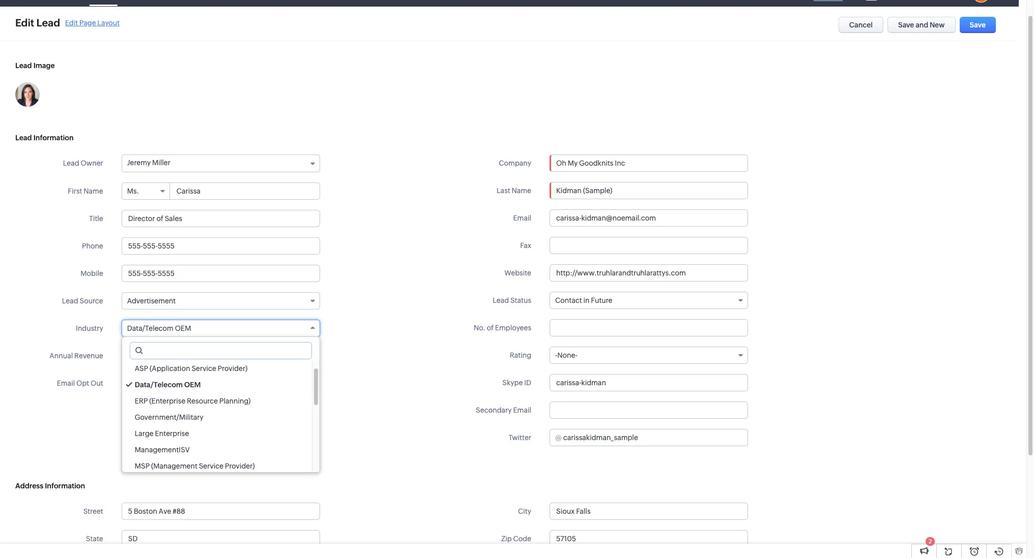 Task type: describe. For each thing, give the bounding box(es) containing it.
image image
[[15, 82, 40, 107]]

skype
[[503, 379, 523, 387]]

and
[[916, 21, 929, 29]]

service for (management
[[199, 463, 224, 471]]

owner
[[81, 159, 103, 167]]

status
[[511, 297, 531, 305]]

mobile
[[81, 270, 103, 278]]

source
[[80, 297, 103, 305]]

save and new
[[899, 21, 945, 29]]

jeremy miller
[[127, 159, 171, 167]]

service for (application
[[192, 365, 216, 373]]

managementisv option
[[122, 442, 312, 459]]

no.
[[474, 324, 486, 332]]

lead status
[[493, 297, 531, 305]]

none-
[[558, 352, 578, 360]]

Data/Telecom OEM field
[[122, 320, 320, 338]]

save for save and new
[[899, 21, 915, 29]]

asp (application service provider) option
[[122, 361, 312, 377]]

state
[[86, 536, 103, 544]]

profile image
[[967, 0, 996, 6]]

of
[[487, 324, 494, 332]]

secondary
[[476, 407, 512, 415]]

provider) for msp (management service provider)
[[225, 463, 255, 471]]

oem inside option
[[184, 381, 201, 389]]

revenue
[[74, 352, 103, 360]]

zip code
[[501, 536, 531, 544]]

miller
[[152, 159, 171, 167]]

id
[[524, 379, 531, 387]]

opt
[[76, 380, 89, 388]]

lead for lead information
[[15, 134, 32, 142]]

new
[[930, 21, 945, 29]]

government/military option
[[122, 410, 312, 426]]

msp
[[135, 463, 150, 471]]

information for lead information
[[33, 134, 74, 142]]

erp
[[135, 398, 148, 406]]

asp (application service provider)
[[135, 365, 248, 373]]

address
[[15, 483, 43, 491]]

edit page layout link
[[65, 19, 120, 27]]

lead information
[[15, 134, 74, 142]]

2
[[929, 539, 932, 545]]

-none-
[[555, 352, 578, 360]]

last name
[[497, 187, 531, 195]]

secondary email
[[476, 407, 531, 415]]

large enterprise option
[[122, 426, 312, 442]]

title
[[89, 215, 103, 223]]

(application
[[150, 365, 190, 373]]

Contact in Future field
[[550, 292, 748, 310]]

lead for lead owner
[[63, 159, 79, 167]]

search element
[[884, 0, 905, 7]]

future
[[591, 297, 613, 305]]

email opt out
[[57, 380, 103, 388]]

annual revenue
[[50, 352, 103, 360]]

large enterprise
[[135, 430, 189, 438]]

asp
[[135, 365, 148, 373]]

lead source
[[62, 297, 103, 305]]

lead for lead image
[[15, 62, 32, 70]]

msp (management service provider)
[[135, 463, 255, 471]]

employees
[[495, 324, 531, 332]]

name for last name
[[512, 187, 531, 195]]

resource
[[187, 398, 218, 406]]

list box containing asp (application service provider)
[[122, 361, 320, 475]]

cancel button
[[839, 17, 884, 33]]

data/telecom oem inside field
[[127, 325, 191, 333]]

Ms. field
[[122, 183, 170, 200]]

enterprise
[[155, 430, 189, 438]]

setup element
[[947, 0, 967, 7]]



Task type: locate. For each thing, give the bounding box(es) containing it.
data/telecom
[[127, 325, 174, 333], [135, 381, 183, 389]]

data/telecom inside option
[[135, 381, 183, 389]]

1 vertical spatial oem
[[184, 381, 201, 389]]

no. of employees
[[474, 324, 531, 332]]

large
[[135, 430, 154, 438]]

marketplace element
[[926, 0, 947, 6]]

save and new button
[[888, 17, 956, 33]]

edit up lead image
[[15, 17, 34, 29]]

erp (enterprise resource planning)
[[135, 398, 251, 406]]

twitter
[[509, 434, 531, 442]]

data/telecom oem
[[127, 325, 191, 333], [135, 381, 201, 389]]

advertisement
[[127, 297, 176, 305]]

1 vertical spatial information
[[45, 483, 85, 491]]

fax
[[520, 242, 531, 250]]

provider) up data/telecom oem option
[[218, 365, 248, 373]]

provider) for asp (application service provider)
[[218, 365, 248, 373]]

@
[[555, 434, 562, 442]]

ms.
[[127, 187, 139, 195]]

provider)
[[218, 365, 248, 373], [225, 463, 255, 471]]

email
[[513, 214, 531, 222], [57, 380, 75, 388], [513, 407, 531, 415]]

oem inside field
[[175, 325, 191, 333]]

industry
[[76, 325, 103, 333]]

oem
[[175, 325, 191, 333], [184, 381, 201, 389]]

name for first name
[[84, 187, 103, 195]]

service up data/telecom oem option
[[192, 365, 216, 373]]

1 vertical spatial provider)
[[225, 463, 255, 471]]

2 vertical spatial email
[[513, 407, 531, 415]]

0 horizontal spatial name
[[84, 187, 103, 195]]

name right last
[[512, 187, 531, 195]]

service inside option
[[192, 365, 216, 373]]

information up lead owner
[[33, 134, 74, 142]]

lead left page
[[36, 17, 60, 29]]

email for email
[[513, 214, 531, 222]]

1 horizontal spatial name
[[512, 187, 531, 195]]

contact
[[555, 297, 582, 305]]

information
[[33, 134, 74, 142], [45, 483, 85, 491]]

edit inside edit lead edit page layout
[[65, 19, 78, 27]]

provider) inside 'option'
[[225, 463, 255, 471]]

1 horizontal spatial edit
[[65, 19, 78, 27]]

information for address information
[[45, 483, 85, 491]]

0 vertical spatial provider)
[[218, 365, 248, 373]]

edit
[[15, 17, 34, 29], [65, 19, 78, 27]]

jeremy
[[127, 159, 151, 167]]

service inside 'option'
[[199, 463, 224, 471]]

name
[[512, 187, 531, 195], [84, 187, 103, 195]]

lead
[[36, 17, 60, 29], [15, 62, 32, 70], [15, 134, 32, 142], [63, 159, 79, 167], [493, 297, 509, 305], [62, 297, 78, 305]]

save inside button
[[970, 21, 986, 29]]

0 vertical spatial data/telecom
[[127, 325, 174, 333]]

0 vertical spatial data/telecom oem
[[127, 325, 191, 333]]

first name
[[68, 187, 103, 195]]

oem up erp (enterprise resource planning)
[[184, 381, 201, 389]]

information right address
[[45, 483, 85, 491]]

list box
[[122, 361, 320, 475]]

None text field
[[550, 155, 748, 172], [550, 182, 748, 200], [122, 265, 320, 283], [550, 320, 748, 337], [550, 375, 748, 392], [563, 430, 748, 446], [550, 503, 748, 521], [550, 155, 748, 172], [550, 182, 748, 200], [122, 265, 320, 283], [550, 320, 748, 337], [550, 375, 748, 392], [563, 430, 748, 446], [550, 503, 748, 521]]

-
[[555, 352, 558, 360]]

lead left source
[[62, 297, 78, 305]]

rating
[[510, 352, 531, 360]]

-None- field
[[550, 347, 748, 365]]

0 horizontal spatial edit
[[15, 17, 34, 29]]

1 vertical spatial data/telecom
[[135, 381, 183, 389]]

service
[[192, 365, 216, 373], [199, 463, 224, 471]]

save inside button
[[899, 21, 915, 29]]

lead down image
[[15, 134, 32, 142]]

1 save from the left
[[899, 21, 915, 29]]

0 vertical spatial service
[[192, 365, 216, 373]]

image
[[33, 62, 55, 70]]

0 vertical spatial oem
[[175, 325, 191, 333]]

(enterprise
[[149, 398, 185, 406]]

zip
[[501, 536, 512, 544]]

data/telecom oem inside option
[[135, 381, 201, 389]]

lead owner
[[63, 159, 103, 167]]

phone
[[82, 242, 103, 250]]

name right first
[[84, 187, 103, 195]]

data/telecom inside field
[[127, 325, 174, 333]]

1 vertical spatial email
[[57, 380, 75, 388]]

save button
[[960, 17, 996, 33]]

website
[[505, 269, 531, 277]]

None field
[[550, 155, 748, 172]]

contact in future
[[555, 297, 613, 305]]

last
[[497, 187, 510, 195]]

government/military
[[135, 414, 204, 422]]

save
[[899, 21, 915, 29], [970, 21, 986, 29]]

layout
[[97, 19, 120, 27]]

(management
[[151, 463, 197, 471]]

create menu element
[[859, 0, 884, 6]]

lead left "status"
[[493, 297, 509, 305]]

planning)
[[219, 398, 251, 406]]

lead for lead source
[[62, 297, 78, 305]]

save down profile image
[[970, 21, 986, 29]]

annual
[[50, 352, 73, 360]]

email up twitter
[[513, 407, 531, 415]]

email for email opt out
[[57, 380, 75, 388]]

data/telecom oem up (enterprise
[[135, 381, 201, 389]]

data/telecom down advertisement
[[127, 325, 174, 333]]

0 horizontal spatial save
[[899, 21, 915, 29]]

1 vertical spatial service
[[199, 463, 224, 471]]

first
[[68, 187, 82, 195]]

page
[[79, 19, 96, 27]]

lead left owner
[[63, 159, 79, 167]]

code
[[513, 536, 531, 544]]

1 horizontal spatial save
[[970, 21, 986, 29]]

skype id
[[503, 379, 531, 387]]

save left 'and'
[[899, 21, 915, 29]]

lead for lead status
[[493, 297, 509, 305]]

out
[[91, 380, 103, 388]]

erp (enterprise resource planning) option
[[122, 394, 312, 410]]

edit lead edit page layout
[[15, 17, 120, 29]]

provider) inside option
[[218, 365, 248, 373]]

city
[[518, 508, 531, 516]]

service down managementisv option
[[199, 463, 224, 471]]

msp (management service provider) option
[[122, 459, 312, 475]]

oem up the asp (application service provider)
[[175, 325, 191, 333]]

email up fax
[[513, 214, 531, 222]]

managementisv
[[135, 446, 190, 455]]

provider) down managementisv option
[[225, 463, 255, 471]]

save for save
[[970, 21, 986, 29]]

data/telecom oem option
[[122, 377, 312, 394]]

0 vertical spatial email
[[513, 214, 531, 222]]

in
[[584, 297, 590, 305]]

address information
[[15, 483, 85, 491]]

2 save from the left
[[970, 21, 986, 29]]

None text field
[[170, 183, 320, 200], [550, 210, 748, 227], [122, 210, 320, 228], [550, 237, 748, 255], [122, 238, 320, 255], [550, 265, 748, 282], [130, 343, 311, 359], [133, 348, 320, 365], [550, 402, 748, 419], [122, 503, 320, 521], [122, 531, 320, 548], [550, 531, 748, 548], [170, 183, 320, 200], [550, 210, 748, 227], [122, 210, 320, 228], [550, 237, 748, 255], [122, 238, 320, 255], [550, 265, 748, 282], [130, 343, 311, 359], [133, 348, 320, 365], [550, 402, 748, 419], [122, 503, 320, 521], [122, 531, 320, 548], [550, 531, 748, 548]]

Advertisement field
[[122, 293, 320, 310]]

email left "opt"
[[57, 380, 75, 388]]

edit left page
[[65, 19, 78, 27]]

street
[[83, 508, 103, 516]]

1 vertical spatial data/telecom oem
[[135, 381, 201, 389]]

cancel
[[850, 21, 873, 29]]

data/telecom oem down advertisement
[[127, 325, 191, 333]]

lead left image
[[15, 62, 32, 70]]

lead image
[[15, 62, 55, 70]]

0 vertical spatial information
[[33, 134, 74, 142]]

data/telecom up (enterprise
[[135, 381, 183, 389]]

company
[[499, 159, 531, 167]]



Task type: vqa. For each thing, say whether or not it's contained in the screenshot.
Meetings 'link'
no



